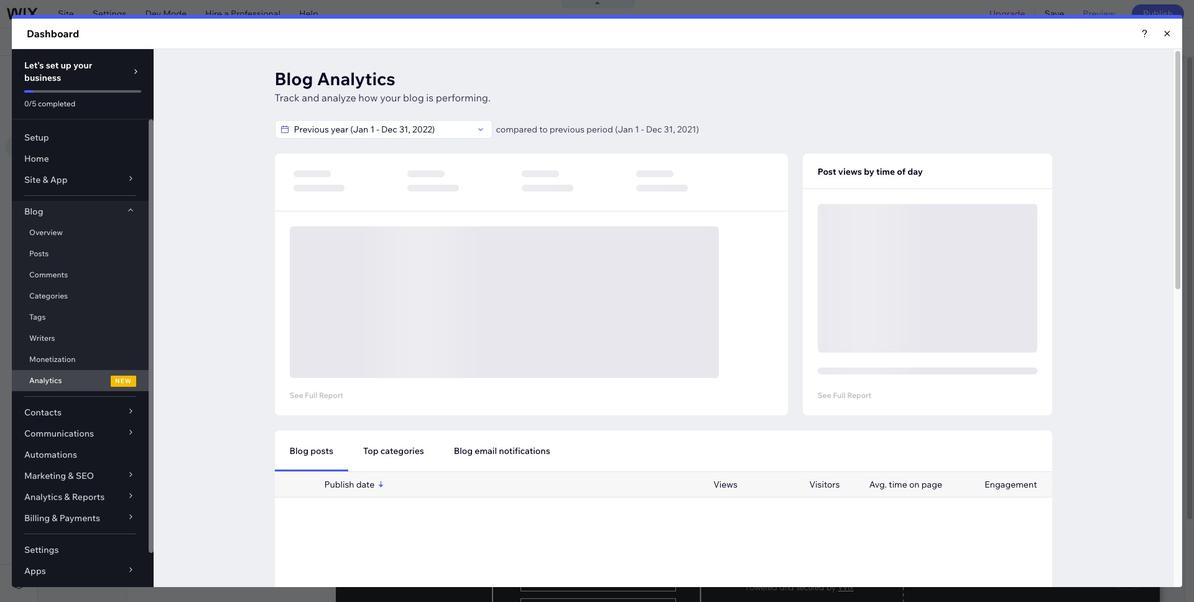 Task type: locate. For each thing, give the bounding box(es) containing it.
site
[[58, 8, 74, 19], [53, 68, 72, 80], [53, 101, 69, 112]]

0 horizontal spatial pages
[[74, 68, 103, 80]]

tools
[[1096, 36, 1117, 47]]

pages for blog
[[163, 100, 188, 111]]

your
[[370, 36, 388, 47]]

0 vertical spatial pages
[[74, 68, 103, 80]]

menu right and on the left
[[126, 68, 152, 80]]

site for site pages and menu
[[53, 68, 72, 80]]

mode
[[163, 8, 187, 19]]

0 vertical spatial site
[[58, 8, 74, 19]]

settings
[[93, 8, 127, 19]]

site down blog
[[53, 68, 72, 80]]

menu
[[126, 68, 152, 80], [71, 101, 94, 112]]

connect
[[333, 36, 368, 47]]

1 vertical spatial menu
[[71, 101, 94, 112]]

site pages and menu
[[53, 68, 152, 80]]

site down site pages and menu
[[53, 101, 69, 112]]

0 horizontal spatial menu
[[71, 101, 94, 112]]

menu down site pages and menu
[[71, 101, 94, 112]]

pages right blog
[[163, 100, 188, 111]]

1 vertical spatial site
[[53, 68, 72, 80]]

blog
[[142, 100, 161, 111]]

https://www.wix.com/mysite
[[214, 36, 328, 47]]

1 vertical spatial pages
[[163, 100, 188, 111]]

and
[[105, 68, 123, 80]]

preview
[[1084, 8, 1116, 19]]

tools button
[[1070, 28, 1128, 55]]

0 vertical spatial menu
[[126, 68, 152, 80]]

site for site menu
[[53, 101, 69, 112]]

site for site
[[58, 8, 74, 19]]

1 horizontal spatial menu
[[126, 68, 152, 80]]

dev
[[145, 8, 161, 19]]

pages left and on the left
[[74, 68, 103, 80]]

site up blog
[[58, 8, 74, 19]]

pages
[[74, 68, 103, 80], [163, 100, 188, 111]]

1 horizontal spatial pages
[[163, 100, 188, 111]]

site menu
[[53, 101, 94, 112]]

preview button
[[1074, 0, 1125, 27]]

https://www.wix.com/mysite connect your domain
[[214, 36, 422, 47]]

2 vertical spatial site
[[53, 101, 69, 112]]



Task type: vqa. For each thing, say whether or not it's contained in the screenshot.
Dynamic Pages
no



Task type: describe. For each thing, give the bounding box(es) containing it.
blog
[[47, 36, 72, 47]]

100% button
[[1018, 28, 1069, 55]]

100%
[[1038, 36, 1060, 47]]

domain
[[390, 36, 422, 47]]

search button
[[1129, 28, 1195, 55]]

hire
[[205, 8, 222, 19]]

blog pages
[[142, 100, 188, 111]]

publish
[[1144, 8, 1174, 19]]

professional
[[231, 8, 281, 19]]

save
[[1045, 8, 1065, 19]]

a
[[224, 8, 229, 19]]

help
[[299, 8, 318, 19]]

upgrade
[[990, 8, 1026, 19]]

hire a professional
[[205, 8, 281, 19]]

save button
[[1036, 0, 1074, 27]]

pages for site
[[74, 68, 103, 80]]

dev mode
[[145, 8, 187, 19]]

publish button
[[1133, 4, 1185, 23]]

search
[[1155, 36, 1184, 47]]



